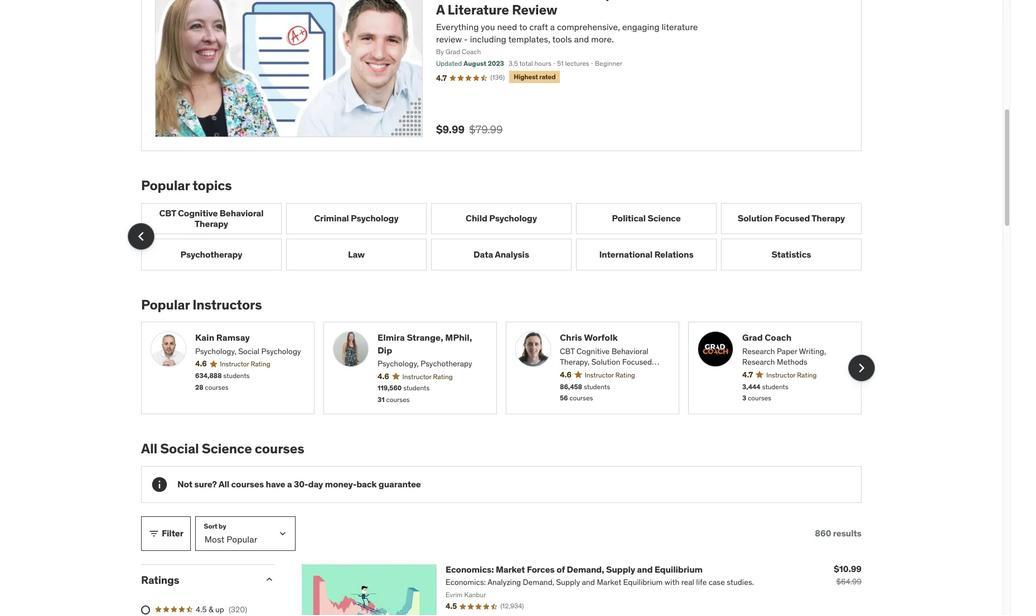 Task type: describe. For each thing, give the bounding box(es) containing it.
equilibrium
[[655, 564, 703, 575]]

engaging
[[623, 21, 660, 32]]

chris worfolk link
[[560, 332, 670, 344]]

3,444 students 3 courses
[[743, 383, 789, 403]]

criminal psychology
[[314, 213, 399, 224]]

not sure? all courses have a 30-day money-back guarantee
[[177, 479, 421, 490]]

carousel element for popular topics
[[128, 203, 862, 270]]

therapy,
[[560, 357, 590, 367]]

data analysis link
[[431, 239, 572, 270]]

write
[[669, 0, 703, 2]]

1 vertical spatial all
[[219, 479, 229, 490]]

cbt cognitive behavioral therapy
[[159, 207, 264, 229]]

strange,
[[407, 332, 443, 343]]

coach inside literature review bootcamp: how to write a literature review everything you need to craft a comprehensive, engaging literature review - including templates, tools and more. by grad coach
[[462, 48, 481, 56]]

$10.99 $64.99
[[834, 564, 862, 587]]

&
[[209, 605, 214, 615]]

up
[[215, 605, 224, 615]]

psychology for child psychology
[[490, 213, 537, 224]]

chris worfolk cbt cognitive behavioral therapy, solution focused therapy
[[560, 332, 652, 378]]

$9.99
[[436, 123, 465, 136]]

instructors
[[193, 296, 262, 313]]

criminal psychology link
[[286, 203, 427, 234]]

child psychology link
[[431, 203, 572, 234]]

$64.99
[[837, 577, 862, 587]]

rating for coach
[[798, 371, 817, 379]]

0 vertical spatial psychotherapy
[[181, 249, 242, 260]]

behavioral inside chris worfolk cbt cognitive behavioral therapy, solution focused therapy
[[612, 346, 649, 356]]

forces
[[527, 564, 555, 575]]

relations
[[655, 249, 694, 260]]

instructor rating for social
[[220, 360, 271, 368]]

0 horizontal spatial social
[[160, 440, 199, 458]]

rating for worfolk
[[616, 371, 635, 379]]

dip
[[378, 345, 392, 356]]

instructor rating for paper
[[767, 371, 817, 379]]

instructor rating for cognitive
[[585, 371, 635, 379]]

therapy inside cbt cognitive behavioral therapy
[[195, 218, 228, 229]]

everything
[[436, 21, 479, 32]]

criminal
[[314, 213, 349, 224]]

review
[[436, 34, 462, 45]]

0 vertical spatial solution
[[738, 213, 773, 224]]

paper
[[777, 346, 798, 356]]

students for social
[[223, 372, 250, 380]]

how
[[621, 0, 649, 2]]

courses for 31
[[386, 396, 410, 404]]

1 vertical spatial science
[[202, 440, 252, 458]]

data analysis
[[474, 249, 530, 260]]

30-
[[294, 479, 308, 490]]

carousel element for popular instructors
[[141, 322, 876, 415]]

119,560
[[378, 384, 402, 393]]

need
[[497, 21, 518, 32]]

cognitive inside chris worfolk cbt cognitive behavioral therapy, solution focused therapy
[[577, 346, 610, 356]]

beginner
[[595, 59, 623, 68]]

child
[[466, 213, 488, 224]]

day
[[308, 479, 323, 490]]

instructor for dip
[[403, 373, 432, 381]]

1 horizontal spatial focused
[[775, 213, 810, 224]]

topics
[[193, 177, 232, 194]]

results
[[834, 528, 862, 539]]

have
[[266, 479, 285, 490]]

2023
[[488, 59, 504, 68]]

3.5
[[509, 59, 518, 68]]

ratings button
[[141, 574, 255, 587]]

51
[[558, 59, 564, 68]]

highest
[[514, 73, 538, 81]]

data
[[474, 249, 493, 260]]

chris
[[560, 332, 583, 343]]

psychology, inside kain ramsay psychology, social psychology
[[195, 346, 237, 356]]

860
[[816, 528, 832, 539]]

market
[[496, 564, 525, 575]]

a inside literature review bootcamp: how to write a literature review everything you need to craft a comprehensive, engaging literature review - including templates, tools and more. by grad coach
[[551, 21, 555, 32]]

writing,
[[800, 346, 827, 356]]

methods
[[777, 357, 808, 367]]

0 horizontal spatial a
[[287, 479, 292, 490]]

review up craft
[[512, 1, 558, 18]]

psychology inside kain ramsay psychology, social psychology
[[262, 346, 301, 356]]

law
[[348, 249, 365, 260]]

634,888
[[195, 372, 222, 380]]

and inside literature review bootcamp: how to write a literature review everything you need to craft a comprehensive, engaging literature review - including templates, tools and more. by grad coach
[[575, 34, 589, 45]]

4.6 for elmira strange, mphil, dip
[[378, 371, 389, 382]]

law link
[[286, 239, 427, 270]]

$79.99
[[469, 123, 503, 136]]

634,888 students 28 courses
[[195, 372, 250, 392]]

860 results status
[[816, 528, 862, 539]]

ratings
[[141, 574, 179, 587]]

literature review bootcamp: how to write a literature review everything you need to craft a comprehensive, engaging literature review - including templates, tools and more. by grad coach
[[436, 0, 703, 56]]

rating for strange,
[[433, 373, 453, 381]]

2 horizontal spatial therapy
[[812, 213, 846, 224]]

mphil,
[[445, 332, 472, 343]]

grad coach research paper writing, research methods
[[743, 332, 827, 367]]

comprehensive,
[[557, 21, 620, 32]]

(136)
[[491, 73, 505, 82]]

1 research from the top
[[743, 346, 776, 356]]

statistics
[[772, 249, 812, 260]]

psychotherapy link
[[141, 239, 282, 270]]

you
[[481, 21, 495, 32]]

$9.99 $79.99
[[436, 123, 503, 136]]

psychology, inside "elmira strange, mphil, dip psychology, psychotherapy"
[[378, 359, 419, 369]]

to
[[519, 21, 528, 32]]

therapy inside chris worfolk cbt cognitive behavioral therapy, solution focused therapy
[[560, 368, 588, 378]]

international relations link
[[576, 239, 717, 270]]

craft
[[530, 21, 548, 32]]



Task type: locate. For each thing, give the bounding box(es) containing it.
0 horizontal spatial psychotherapy
[[181, 249, 242, 260]]

students inside 119,560 students 31 courses
[[404, 384, 430, 393]]

courses inside 119,560 students 31 courses
[[386, 396, 410, 404]]

1 vertical spatial coach
[[765, 332, 792, 343]]

of
[[557, 564, 565, 575]]

science inside carousel element
[[648, 213, 681, 224]]

a
[[551, 21, 555, 32], [287, 479, 292, 490]]

students right 119,560
[[404, 384, 430, 393]]

analysis
[[495, 249, 530, 260]]

4.7 for instructor rating
[[743, 370, 754, 380]]

0 vertical spatial cognitive
[[178, 207, 218, 219]]

courses up have
[[255, 440, 304, 458]]

cbt inside chris worfolk cbt cognitive behavioral therapy, solution focused therapy
[[560, 346, 575, 356]]

instructor rating for dip
[[403, 373, 453, 381]]

instructor for paper
[[767, 371, 796, 379]]

1 vertical spatial solution
[[592, 357, 621, 367]]

total
[[520, 59, 533, 68]]

highest rated
[[514, 73, 556, 81]]

1 horizontal spatial all
[[219, 479, 229, 490]]

a right craft
[[551, 21, 555, 32]]

0 vertical spatial cbt
[[159, 207, 176, 219]]

courses for 3
[[748, 394, 772, 403]]

0 vertical spatial all
[[141, 440, 157, 458]]

focused
[[775, 213, 810, 224], [623, 357, 652, 367]]

1 vertical spatial 4.7
[[743, 370, 754, 380]]

1 horizontal spatial coach
[[765, 332, 792, 343]]

including
[[470, 34, 507, 45]]

courses inside 86,458 students 56 courses
[[570, 394, 593, 403]]

3,444
[[743, 383, 761, 391]]

rated
[[540, 73, 556, 81]]

updated
[[436, 59, 462, 68]]

popular topics
[[141, 177, 232, 194]]

cognitive inside cbt cognitive behavioral therapy
[[178, 207, 218, 219]]

0 horizontal spatial psychology,
[[195, 346, 237, 356]]

grad inside "grad coach research paper writing, research methods"
[[743, 332, 763, 343]]

kain ramsay psychology, social psychology
[[195, 332, 301, 356]]

behavioral
[[220, 207, 264, 219], [612, 346, 649, 356]]

86,458
[[560, 383, 583, 391]]

instructor rating down the methods
[[767, 371, 817, 379]]

economics: market forces of demand, supply and equilibrium link
[[446, 564, 703, 575]]

small image
[[148, 528, 160, 540]]

research up 3,444 at the bottom of page
[[743, 357, 776, 367]]

1 vertical spatial behavioral
[[612, 346, 649, 356]]

popular for popular topics
[[141, 177, 190, 194]]

and
[[575, 34, 589, 45], [637, 564, 653, 575]]

2 horizontal spatial 4.6
[[560, 370, 572, 380]]

0 horizontal spatial and
[[575, 34, 589, 45]]

1 horizontal spatial therapy
[[560, 368, 588, 378]]

4.7
[[436, 73, 447, 83], [743, 370, 754, 380]]

2 research from the top
[[743, 357, 776, 367]]

instructor rating down "elmira strange, mphil, dip psychology, psychotherapy"
[[403, 373, 453, 381]]

0 horizontal spatial behavioral
[[220, 207, 264, 219]]

psychology inside 'link'
[[351, 213, 399, 224]]

4.7 up 3,444 at the bottom of page
[[743, 370, 754, 380]]

cbt inside cbt cognitive behavioral therapy
[[159, 207, 176, 219]]

0 vertical spatial grad
[[446, 48, 460, 56]]

students right 3,444 at the bottom of page
[[763, 383, 789, 391]]

cbt up therapy, at the right bottom
[[560, 346, 575, 356]]

1 horizontal spatial solution
[[738, 213, 773, 224]]

all social science courses
[[141, 440, 304, 458]]

1 vertical spatial research
[[743, 357, 776, 367]]

solution focused therapy link
[[722, 203, 862, 234]]

solution
[[738, 213, 773, 224], [592, 357, 621, 367]]

solution down worfolk
[[592, 357, 621, 367]]

behavioral down topics
[[220, 207, 264, 219]]

courses for science
[[255, 440, 304, 458]]

social up "not"
[[160, 440, 199, 458]]

4.6 for kain ramsay
[[195, 359, 207, 369]]

courses for 28
[[205, 383, 229, 392]]

psychotherapy inside "elmira strange, mphil, dip psychology, psychotherapy"
[[421, 359, 473, 369]]

1 vertical spatial psychology,
[[378, 359, 419, 369]]

119,560 students 31 courses
[[378, 384, 430, 404]]

1 horizontal spatial grad
[[743, 332, 763, 343]]

instructor up 634,888 students 28 courses
[[220, 360, 249, 368]]

updated august 2023
[[436, 59, 504, 68]]

research
[[743, 346, 776, 356], [743, 357, 776, 367]]

focused inside chris worfolk cbt cognitive behavioral therapy, solution focused therapy
[[623, 357, 652, 367]]

1 horizontal spatial psychology
[[351, 213, 399, 224]]

courses down 119,560
[[386, 396, 410, 404]]

31
[[378, 396, 385, 404]]

51 lectures
[[558, 59, 590, 68]]

psychology up law
[[351, 213, 399, 224]]

to
[[652, 0, 666, 2]]

next image
[[853, 359, 871, 377]]

0 horizontal spatial science
[[202, 440, 252, 458]]

students inside 86,458 students 56 courses
[[584, 383, 611, 391]]

literature
[[662, 21, 698, 32]]

science up sure?
[[202, 440, 252, 458]]

psychotherapy down 'cbt cognitive behavioral therapy' link
[[181, 249, 242, 260]]

courses down 3,444 at the bottom of page
[[748, 394, 772, 403]]

1 vertical spatial a
[[287, 479, 292, 490]]

guarantee
[[379, 479, 421, 490]]

0 vertical spatial behavioral
[[220, 207, 264, 219]]

3
[[743, 394, 747, 403]]

rating down 'chris worfolk' link
[[616, 371, 635, 379]]

0 horizontal spatial cbt
[[159, 207, 176, 219]]

0 vertical spatial psychology,
[[195, 346, 237, 356]]

courses for 56
[[570, 394, 593, 403]]

back
[[357, 479, 377, 490]]

4.6
[[195, 359, 207, 369], [560, 370, 572, 380], [378, 371, 389, 382]]

popular for popular instructors
[[141, 296, 190, 313]]

popular instructors element
[[141, 296, 876, 415]]

0 horizontal spatial cognitive
[[178, 207, 218, 219]]

1 vertical spatial focused
[[623, 357, 652, 367]]

1 vertical spatial social
[[160, 440, 199, 458]]

focused up statistics
[[775, 213, 810, 224]]

psychology for criminal psychology
[[351, 213, 399, 224]]

solution up statistics
[[738, 213, 773, 224]]

literature up 'everything'
[[436, 0, 498, 2]]

0 horizontal spatial focused
[[623, 357, 652, 367]]

instructor for cognitive
[[585, 371, 614, 379]]

previous image
[[132, 228, 150, 246]]

0 horizontal spatial grad
[[446, 48, 460, 56]]

political science
[[612, 213, 681, 224]]

instructor up 119,560 students 31 courses
[[403, 373, 432, 381]]

students right 634,888 at the bottom
[[223, 372, 250, 380]]

hours
[[535, 59, 552, 68]]

0 vertical spatial science
[[648, 213, 681, 224]]

1 horizontal spatial behavioral
[[612, 346, 649, 356]]

literature up the you
[[448, 1, 509, 18]]

carousel element containing cbt cognitive behavioral therapy
[[128, 203, 862, 270]]

1 horizontal spatial 4.6
[[378, 371, 389, 382]]

(320)
[[229, 605, 247, 615]]

1 horizontal spatial cognitive
[[577, 346, 610, 356]]

cognitive down popular topics
[[178, 207, 218, 219]]

1 horizontal spatial social
[[238, 346, 260, 356]]

courses down the 86,458
[[570, 394, 593, 403]]

86,458 students 56 courses
[[560, 383, 611, 403]]

psychology,
[[195, 346, 237, 356], [378, 359, 419, 369]]

political science link
[[576, 203, 717, 234]]

science right the political
[[648, 213, 681, 224]]

0 horizontal spatial therapy
[[195, 218, 228, 229]]

cbt cognitive behavioral therapy link
[[141, 203, 282, 234]]

cognitive down worfolk
[[577, 346, 610, 356]]

bootcamp:
[[549, 0, 618, 2]]

students right the 86,458
[[584, 383, 611, 391]]

instructor rating down kain ramsay psychology, social psychology
[[220, 360, 271, 368]]

4.6 up 634,888 at the bottom
[[195, 359, 207, 369]]

0 vertical spatial popular
[[141, 177, 190, 194]]

1 horizontal spatial psychology,
[[378, 359, 419, 369]]

0 horizontal spatial solution
[[592, 357, 621, 367]]

carousel element
[[128, 203, 862, 270], [141, 322, 876, 415]]

1 horizontal spatial psychotherapy
[[421, 359, 473, 369]]

instructor for social
[[220, 360, 249, 368]]

coach
[[462, 48, 481, 56], [765, 332, 792, 343]]

4.6 for chris worfolk
[[560, 370, 572, 380]]

carousel element containing kain ramsay
[[141, 322, 876, 415]]

therapy down therapy, at the right bottom
[[560, 368, 588, 378]]

1 vertical spatial cbt
[[560, 346, 575, 356]]

3.5 total hours
[[509, 59, 552, 68]]

grad up 3,444 at the bottom of page
[[743, 332, 763, 343]]

focused down 'chris worfolk' link
[[623, 357, 652, 367]]

statistics link
[[722, 239, 862, 270]]

and down comprehensive,
[[575, 34, 589, 45]]

1 vertical spatial psychotherapy
[[421, 359, 473, 369]]

0 vertical spatial focused
[[775, 213, 810, 224]]

students for paper
[[763, 383, 789, 391]]

0 horizontal spatial coach
[[462, 48, 481, 56]]

social inside kain ramsay psychology, social psychology
[[238, 346, 260, 356]]

political
[[612, 213, 646, 224]]

1 horizontal spatial and
[[637, 564, 653, 575]]

coach up updated august 2023
[[462, 48, 481, 56]]

lectures
[[566, 59, 590, 68]]

elmira strange, mphil, dip psychology, psychotherapy
[[378, 332, 473, 369]]

rating for ramsay
[[251, 360, 271, 368]]

4.6 up 119,560
[[378, 371, 389, 382]]

4.7 down updated at the top of the page
[[436, 73, 447, 83]]

money-
[[325, 479, 357, 490]]

0 vertical spatial a
[[551, 21, 555, 32]]

a left 30-
[[287, 479, 292, 490]]

coach inside "grad coach research paper writing, research methods"
[[765, 332, 792, 343]]

review up to
[[501, 0, 546, 2]]

courses inside 3,444 students 3 courses
[[748, 394, 772, 403]]

courses inside 634,888 students 28 courses
[[205, 383, 229, 392]]

0 horizontal spatial 4.6
[[195, 359, 207, 369]]

solution focused therapy
[[738, 213, 846, 224]]

august
[[464, 59, 487, 68]]

worfolk
[[584, 332, 618, 343]]

kain
[[195, 332, 214, 343]]

research left paper
[[743, 346, 776, 356]]

0 vertical spatial 4.7
[[436, 73, 447, 83]]

grad up updated at the top of the page
[[446, 48, 460, 56]]

instructor rating up 86,458 students 56 courses
[[585, 371, 635, 379]]

supply
[[606, 564, 636, 575]]

4.7 inside popular instructors element
[[743, 370, 754, 380]]

rating down kain ramsay psychology, social psychology
[[251, 360, 271, 368]]

psychology down kain ramsay link
[[262, 346, 301, 356]]

international relations
[[600, 249, 694, 260]]

courses down 634,888 at the bottom
[[205, 383, 229, 392]]

4.6 up the 86,458
[[560, 370, 572, 380]]

psychology, down "dip"
[[378, 359, 419, 369]]

grad inside literature review bootcamp: how to write a literature review everything you need to craft a comprehensive, engaging literature review - including templates, tools and more. by grad coach
[[446, 48, 460, 56]]

cbt down popular topics
[[159, 207, 176, 219]]

rating down the methods
[[798, 371, 817, 379]]

by
[[436, 48, 444, 56]]

0 vertical spatial research
[[743, 346, 776, 356]]

therapy up psychotherapy link
[[195, 218, 228, 229]]

0 vertical spatial and
[[575, 34, 589, 45]]

courses left have
[[231, 479, 264, 490]]

courses for all
[[231, 479, 264, 490]]

students inside 634,888 students 28 courses
[[223, 372, 250, 380]]

psychotherapy
[[181, 249, 242, 260], [421, 359, 473, 369]]

instructor up 86,458 students 56 courses
[[585, 371, 614, 379]]

therapy
[[812, 213, 846, 224], [195, 218, 228, 229], [560, 368, 588, 378]]

0 vertical spatial coach
[[462, 48, 481, 56]]

literature
[[436, 0, 498, 2], [448, 1, 509, 18]]

students for cognitive
[[584, 383, 611, 391]]

0 horizontal spatial psychology
[[262, 346, 301, 356]]

1 horizontal spatial 4.7
[[743, 370, 754, 380]]

students for dip
[[404, 384, 430, 393]]

review
[[501, 0, 546, 2], [512, 1, 558, 18]]

instructor
[[220, 360, 249, 368], [585, 371, 614, 379], [767, 371, 796, 379], [403, 373, 432, 381]]

1 vertical spatial and
[[637, 564, 653, 575]]

1 vertical spatial popular
[[141, 296, 190, 313]]

instructor rating
[[220, 360, 271, 368], [585, 371, 635, 379], [767, 371, 817, 379], [403, 373, 453, 381]]

1 horizontal spatial science
[[648, 213, 681, 224]]

0 horizontal spatial all
[[141, 440, 157, 458]]

social down kain ramsay link
[[238, 346, 260, 356]]

1 horizontal spatial a
[[551, 21, 555, 32]]

therapy up statistics "link"
[[812, 213, 846, 224]]

small image
[[264, 574, 275, 585]]

0 vertical spatial social
[[238, 346, 260, 356]]

2 horizontal spatial psychology
[[490, 213, 537, 224]]

elmira strange, mphil, dip link
[[378, 332, 488, 357]]

templates,
[[509, 34, 551, 45]]

behavioral down 'chris worfolk' link
[[612, 346, 649, 356]]

1 vertical spatial cognitive
[[577, 346, 610, 356]]

860 results
[[816, 528, 862, 539]]

behavioral inside cbt cognitive behavioral therapy
[[220, 207, 264, 219]]

courses
[[205, 383, 229, 392], [570, 394, 593, 403], [748, 394, 772, 403], [386, 396, 410, 404], [255, 440, 304, 458], [231, 479, 264, 490]]

rating down "elmira strange, mphil, dip psychology, psychotherapy"
[[433, 373, 453, 381]]

grad coach link
[[743, 332, 853, 344]]

1 popular from the top
[[141, 177, 190, 194]]

1 horizontal spatial cbt
[[560, 346, 575, 356]]

coach up paper
[[765, 332, 792, 343]]

solution inside chris worfolk cbt cognitive behavioral therapy, solution focused therapy
[[592, 357, 621, 367]]

2 popular from the top
[[141, 296, 190, 313]]

psychotherapy down elmira strange, mphil, dip link
[[421, 359, 473, 369]]

$10.99
[[834, 564, 862, 575]]

filter
[[162, 528, 184, 539]]

sure?
[[194, 479, 217, 490]]

a
[[436, 1, 445, 18]]

4.7 for (136)
[[436, 73, 447, 83]]

and right "supply"
[[637, 564, 653, 575]]

psychology up analysis
[[490, 213, 537, 224]]

1 vertical spatial carousel element
[[141, 322, 876, 415]]

not
[[177, 479, 192, 490]]

students inside 3,444 students 3 courses
[[763, 383, 789, 391]]

0 vertical spatial carousel element
[[128, 203, 862, 270]]

instructor down the methods
[[767, 371, 796, 379]]

cognitive
[[178, 207, 218, 219], [577, 346, 610, 356]]

1 vertical spatial grad
[[743, 332, 763, 343]]

0 horizontal spatial 4.7
[[436, 73, 447, 83]]

elmira
[[378, 332, 405, 343]]

international
[[600, 249, 653, 260]]

psychology, down kain
[[195, 346, 237, 356]]



Task type: vqa. For each thing, say whether or not it's contained in the screenshot.
the You'll get
no



